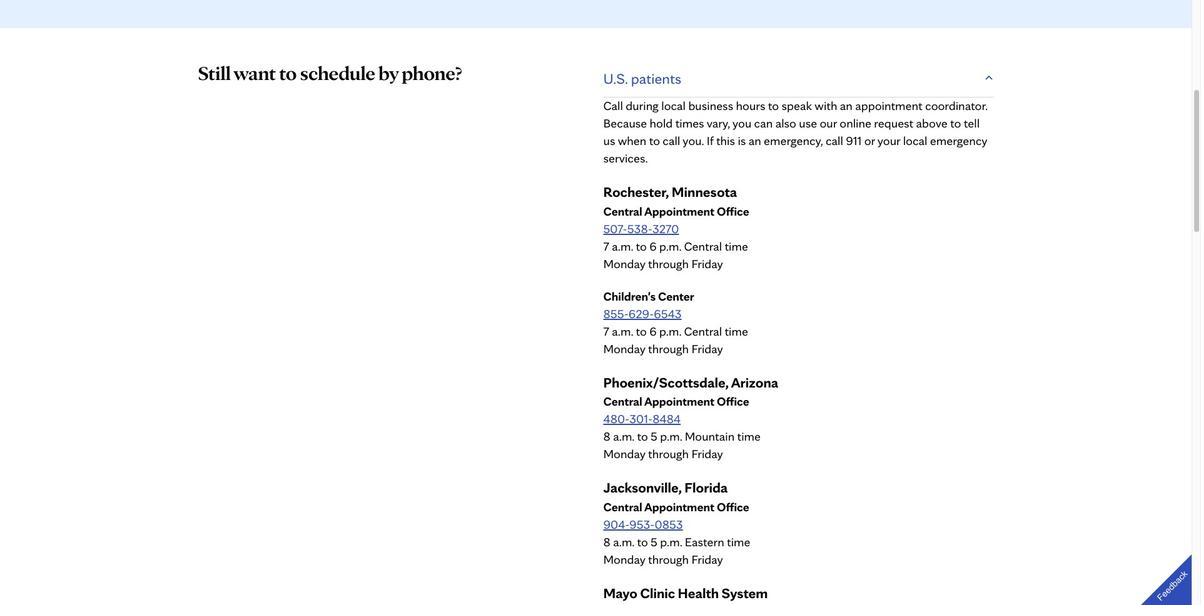 Task type: vqa. For each thing, say whether or not it's contained in the screenshot.
s link
no



Task type: locate. For each thing, give the bounding box(es) containing it.
schedule
[[300, 61, 375, 85]]

central inside jacksonville, florida central appointment office 904-953-0853 8 a.m. to 5 p.m. eastern time monday through friday
[[604, 500, 642, 515]]

call down our
[[826, 133, 843, 148]]

6 inside the children's center 855-629-6543 7 a.m. to 6 p.m. central time monday through friday
[[650, 324, 657, 339]]

5 inside jacksonville, florida central appointment office 904-953-0853 8 a.m. to 5 p.m. eastern time monday through friday
[[651, 535, 658, 550]]

through down 0853 at the right of page
[[648, 553, 689, 568]]

p.m. for phoenix/scottsdale,
[[660, 430, 682, 445]]

0 vertical spatial an
[[840, 98, 853, 113]]

6 down 507-538-3270 link
[[650, 239, 657, 254]]

p.m.
[[660, 239, 682, 254], [660, 324, 682, 339], [660, 430, 682, 445], [660, 535, 682, 550]]

time inside phoenix/scottsdale, arizona central appointment office 480-301-8484 8 a.m. to 5 p.m. mountain time monday through friday
[[738, 430, 761, 445]]

office down the florida
[[717, 500, 750, 515]]

request
[[874, 116, 914, 131]]

2 through from the top
[[648, 341, 689, 357]]

time
[[725, 239, 748, 254], [725, 324, 748, 339], [738, 430, 761, 445], [727, 535, 751, 550]]

to down 507-538-3270 link
[[636, 239, 647, 254]]

4 friday from the top
[[692, 553, 723, 568]]

1 horizontal spatial an
[[840, 98, 853, 113]]

children's center 855-629-6543 7 a.m. to 6 p.m. central time monday through friday
[[604, 289, 748, 357]]

rochester, minnesota central appointment office 507-538-3270 7 a.m. to 6 p.m. central time monday through friday
[[604, 183, 750, 271]]

office inside phoenix/scottsdale, arizona central appointment office 480-301-8484 8 a.m. to 5 p.m. mountain time monday through friday
[[717, 395, 750, 410]]

1 6 from the top
[[650, 239, 657, 254]]

time inside the rochester, minnesota central appointment office 507-538-3270 7 a.m. to 6 p.m. central time monday through friday
[[725, 239, 748, 254]]

1 vertical spatial 7
[[604, 324, 609, 339]]

through inside the children's center 855-629-6543 7 a.m. to 6 p.m. central time monday through friday
[[648, 341, 689, 357]]

use
[[799, 116, 817, 131]]

to down the 480-301-8484 link
[[637, 430, 648, 445]]

1 vertical spatial 5
[[651, 535, 658, 550]]

office down arizona
[[717, 395, 750, 410]]

3270
[[653, 221, 679, 236]]

central up 507-
[[604, 204, 642, 219]]

friday
[[692, 256, 723, 271], [692, 341, 723, 357], [692, 447, 723, 462], [692, 553, 723, 568]]

1 through from the top
[[648, 256, 689, 271]]

jacksonville, florida central appointment office 904-953-0853 8 a.m. to 5 p.m. eastern time monday through friday
[[604, 480, 751, 568]]

children's
[[604, 289, 656, 304]]

2 6 from the top
[[650, 324, 657, 339]]

p.m. down 6543
[[660, 324, 682, 339]]

through inside phoenix/scottsdale, arizona central appointment office 480-301-8484 8 a.m. to 5 p.m. mountain time monday through friday
[[648, 447, 689, 462]]

central for phoenix/scottsdale,
[[604, 395, 642, 410]]

appointment up 0853 at the right of page
[[645, 500, 715, 515]]

a.m. inside jacksonville, florida central appointment office 904-953-0853 8 a.m. to 5 p.m. eastern time monday through friday
[[613, 535, 635, 550]]

minnesota
[[672, 183, 737, 201]]

5 for phoenix/scottsdale,
[[651, 430, 658, 445]]

2 monday from the top
[[604, 341, 646, 357]]

6
[[650, 239, 657, 254], [650, 324, 657, 339]]

through up center
[[648, 256, 689, 271]]

855-629-6543 link
[[604, 306, 682, 321]]

8 inside jacksonville, florida central appointment office 904-953-0853 8 a.m. to 5 p.m. eastern time monday through friday
[[604, 535, 611, 550]]

p.m. inside the children's center 855-629-6543 7 a.m. to 6 p.m. central time monday through friday
[[660, 324, 682, 339]]

3 through from the top
[[648, 447, 689, 462]]

through up the phoenix/scottsdale, in the bottom right of the page
[[648, 341, 689, 357]]

monday inside jacksonville, florida central appointment office 904-953-0853 8 a.m. to 5 p.m. eastern time monday through friday
[[604, 553, 646, 568]]

monday for rochester,
[[604, 256, 646, 271]]

office down the minnesota
[[717, 204, 750, 219]]

1 7 from the top
[[604, 239, 609, 254]]

local
[[662, 98, 686, 113], [903, 133, 928, 148]]

monday
[[604, 256, 646, 271], [604, 341, 646, 357], [604, 447, 646, 462], [604, 553, 646, 568]]

because
[[604, 116, 647, 131]]

still want to schedule by phone?
[[198, 61, 462, 85]]

1 vertical spatial an
[[749, 133, 761, 148]]

friday inside the children's center 855-629-6543 7 a.m. to 6 p.m. central time monday through friday
[[692, 341, 723, 357]]

appointment for jacksonville,
[[645, 500, 715, 515]]

8 down 480-
[[604, 430, 611, 445]]

p.m. down 3270
[[660, 239, 682, 254]]

to down 629- at the bottom
[[636, 324, 647, 339]]

you.
[[683, 133, 704, 148]]

services.
[[604, 151, 648, 166]]

8 inside phoenix/scottsdale, arizona central appointment office 480-301-8484 8 a.m. to 5 p.m. mountain time monday through friday
[[604, 430, 611, 445]]

3 office from the top
[[717, 500, 750, 515]]

2 vertical spatial office
[[717, 500, 750, 515]]

through inside the rochester, minnesota central appointment office 507-538-3270 7 a.m. to 6 p.m. central time monday through friday
[[648, 256, 689, 271]]

eastern
[[685, 535, 724, 550]]

through inside jacksonville, florida central appointment office 904-953-0853 8 a.m. to 5 p.m. eastern time monday through friday
[[648, 553, 689, 568]]

central inside phoenix/scottsdale, arizona central appointment office 480-301-8484 8 a.m. to 5 p.m. mountain time monday through friday
[[604, 395, 642, 410]]

1 horizontal spatial local
[[903, 133, 928, 148]]

friday inside jacksonville, florida central appointment office 904-953-0853 8 a.m. to 5 p.m. eastern time monday through friday
[[692, 553, 723, 568]]

0 vertical spatial appointment
[[645, 204, 715, 219]]

to
[[279, 61, 297, 85], [768, 98, 779, 113], [951, 116, 961, 131], [649, 133, 660, 148], [636, 239, 647, 254], [636, 324, 647, 339], [637, 430, 648, 445], [637, 535, 648, 550]]

5
[[651, 430, 658, 445], [651, 535, 658, 550]]

5 down 904-953-0853 link
[[651, 535, 658, 550]]

0 vertical spatial 7
[[604, 239, 609, 254]]

appointment
[[645, 204, 715, 219], [645, 395, 715, 410], [645, 500, 715, 515]]

2 call from the left
[[826, 133, 843, 148]]

7 down 507-
[[604, 239, 609, 254]]

8
[[604, 430, 611, 445], [604, 535, 611, 550]]

office
[[717, 204, 750, 219], [717, 395, 750, 410], [717, 500, 750, 515]]

0 vertical spatial 8
[[604, 430, 611, 445]]

florida
[[685, 480, 728, 497]]

1 friday from the top
[[692, 256, 723, 271]]

patients
[[631, 69, 682, 88]]

office for minnesota
[[717, 204, 750, 219]]

through for rochester,
[[648, 256, 689, 271]]

vary,
[[707, 116, 730, 131]]

0 vertical spatial 5
[[651, 430, 658, 445]]

3 appointment from the top
[[645, 500, 715, 515]]

1 vertical spatial appointment
[[645, 395, 715, 410]]

times
[[676, 116, 704, 131]]

monday down 480-
[[604, 447, 646, 462]]

us
[[604, 133, 615, 148]]

phoenix/scottsdale,
[[604, 374, 729, 392]]

monday down 855-
[[604, 341, 646, 357]]

friday down 'eastern'
[[692, 553, 723, 568]]

arizona
[[731, 374, 779, 392]]

office inside the rochester, minnesota central appointment office 507-538-3270 7 a.m. to 6 p.m. central time monday through friday
[[717, 204, 750, 219]]

office for arizona
[[717, 395, 750, 410]]

1 vertical spatial 8
[[604, 535, 611, 550]]

appointment up 3270
[[645, 204, 715, 219]]

friday up the phoenix/scottsdale, in the bottom right of the page
[[692, 341, 723, 357]]

friday down mountain
[[692, 447, 723, 462]]

1 vertical spatial office
[[717, 395, 750, 410]]

appointment inside jacksonville, florida central appointment office 904-953-0853 8 a.m. to 5 p.m. eastern time monday through friday
[[645, 500, 715, 515]]

an right is
[[749, 133, 761, 148]]

a.m. down 507-
[[612, 239, 633, 254]]

through for phoenix/scottsdale,
[[648, 447, 689, 462]]

call
[[604, 98, 623, 113]]

online
[[840, 116, 872, 131]]

friday up center
[[692, 256, 723, 271]]

friday inside the rochester, minnesota central appointment office 507-538-3270 7 a.m. to 6 p.m. central time monday through friday
[[692, 256, 723, 271]]

7 down 855-
[[604, 324, 609, 339]]

a.m.
[[612, 239, 633, 254], [612, 324, 633, 339], [613, 430, 635, 445], [613, 535, 635, 550]]

2 5 from the top
[[651, 535, 658, 550]]

mayo
[[604, 585, 638, 603]]

during
[[626, 98, 659, 113]]

appointment
[[856, 98, 923, 113]]

0 horizontal spatial local
[[662, 98, 686, 113]]

6 down the 855-629-6543 "link" on the right of page
[[650, 324, 657, 339]]

appointment inside the rochester, minnesota central appointment office 507-538-3270 7 a.m. to 6 p.m. central time monday through friday
[[645, 204, 715, 219]]

through down 8484
[[648, 447, 689, 462]]

this
[[716, 133, 735, 148]]

p.m. inside jacksonville, florida central appointment office 904-953-0853 8 a.m. to 5 p.m. eastern time monday through friday
[[660, 535, 682, 550]]

0 vertical spatial local
[[662, 98, 686, 113]]

through
[[648, 256, 689, 271], [648, 341, 689, 357], [648, 447, 689, 462], [648, 553, 689, 568]]

office inside jacksonville, florida central appointment office 904-953-0853 8 a.m. to 5 p.m. eastern time monday through friday
[[717, 500, 750, 515]]

1 5 from the top
[[651, 430, 658, 445]]

2 appointment from the top
[[645, 395, 715, 410]]

3 monday from the top
[[604, 447, 646, 462]]

to inside the children's center 855-629-6543 7 a.m. to 6 p.m. central time monday through friday
[[636, 324, 647, 339]]

p.m. inside phoenix/scottsdale, arizona central appointment office 480-301-8484 8 a.m. to 5 p.m. mountain time monday through friday
[[660, 430, 682, 445]]

7
[[604, 239, 609, 254], [604, 324, 609, 339]]

by
[[379, 61, 399, 85]]

p.m. inside the rochester, minnesota central appointment office 507-538-3270 7 a.m. to 6 p.m. central time monday through friday
[[660, 239, 682, 254]]

1 8 from the top
[[604, 430, 611, 445]]

an up online
[[840, 98, 853, 113]]

feedback button
[[1131, 545, 1201, 606]]

2 7 from the top
[[604, 324, 609, 339]]

a.m. inside the rochester, minnesota central appointment office 507-538-3270 7 a.m. to 6 p.m. central time monday through friday
[[612, 239, 633, 254]]

p.m. down 8484
[[660, 430, 682, 445]]

2 8 from the top
[[604, 535, 611, 550]]

central for jacksonville,
[[604, 500, 642, 515]]

coordinator.
[[926, 98, 988, 113]]

480-
[[604, 412, 630, 427]]

p.m. down 0853 at the right of page
[[660, 535, 682, 550]]

central
[[604, 204, 642, 219], [684, 239, 722, 254], [684, 324, 722, 339], [604, 395, 642, 410], [604, 500, 642, 515]]

8 for jacksonville,
[[604, 535, 611, 550]]

our
[[820, 116, 837, 131]]

local up hold
[[662, 98, 686, 113]]

1 appointment from the top
[[645, 204, 715, 219]]

0 horizontal spatial call
[[663, 133, 680, 148]]

a.m. down 855-
[[612, 324, 633, 339]]

want
[[234, 61, 276, 85]]

6543
[[654, 306, 682, 321]]

a.m. down 480-
[[613, 430, 635, 445]]

1 vertical spatial 6
[[650, 324, 657, 339]]

call down hold
[[663, 133, 680, 148]]

0 vertical spatial 6
[[650, 239, 657, 254]]

1 horizontal spatial call
[[826, 133, 843, 148]]

monday up the children's
[[604, 256, 646, 271]]

855-
[[604, 306, 629, 321]]

to inside jacksonville, florida central appointment office 904-953-0853 8 a.m. to 5 p.m. eastern time monday through friday
[[637, 535, 648, 550]]

appointment for rochester,
[[645, 204, 715, 219]]

3 friday from the top
[[692, 447, 723, 462]]

4 monday from the top
[[604, 553, 646, 568]]

also
[[776, 116, 797, 131]]

monday up "mayo"
[[604, 553, 646, 568]]

4 through from the top
[[648, 553, 689, 568]]

central down center
[[684, 324, 722, 339]]

2 vertical spatial appointment
[[645, 500, 715, 515]]

local down above
[[903, 133, 928, 148]]

0 vertical spatial office
[[717, 204, 750, 219]]

2 office from the top
[[717, 395, 750, 410]]

call
[[663, 133, 680, 148], [826, 133, 843, 148]]

a.m. down the 904- on the bottom right
[[613, 535, 635, 550]]

a.m. inside phoenix/scottsdale, arizona central appointment office 480-301-8484 8 a.m. to 5 p.m. mountain time monday through friday
[[613, 430, 635, 445]]

1 monday from the top
[[604, 256, 646, 271]]

monday inside the rochester, minnesota central appointment office 507-538-3270 7 a.m. to 6 p.m. central time monday through friday
[[604, 256, 646, 271]]

5 inside phoenix/scottsdale, arizona central appointment office 480-301-8484 8 a.m. to 5 p.m. mountain time monday through friday
[[651, 430, 658, 445]]

emergency
[[930, 133, 988, 148]]

2 friday from the top
[[692, 341, 723, 357]]

mayo clinic health system
[[604, 585, 768, 603]]

clinic
[[640, 585, 675, 603]]

538-
[[627, 221, 653, 236]]

monday inside phoenix/scottsdale, arizona central appointment office 480-301-8484 8 a.m. to 5 p.m. mountain time monday through friday
[[604, 447, 646, 462]]

u.s. patients button
[[604, 61, 994, 97]]

friday inside phoenix/scottsdale, arizona central appointment office 480-301-8484 8 a.m. to 5 p.m. mountain time monday through friday
[[692, 447, 723, 462]]

to down 953-
[[637, 535, 648, 550]]

appointment inside phoenix/scottsdale, arizona central appointment office 480-301-8484 8 a.m. to 5 p.m. mountain time monday through friday
[[645, 395, 715, 410]]

8 down the 904- on the bottom right
[[604, 535, 611, 550]]

friday for arizona
[[692, 447, 723, 462]]

central up 480-
[[604, 395, 642, 410]]

appointment up 8484
[[645, 395, 715, 410]]

time for arizona
[[738, 430, 761, 445]]

8484
[[653, 412, 681, 427]]

u.s.
[[604, 69, 628, 88]]

1 call from the left
[[663, 133, 680, 148]]

1 office from the top
[[717, 204, 750, 219]]

5 down the 480-301-8484 link
[[651, 430, 658, 445]]

central up the 904- on the bottom right
[[604, 500, 642, 515]]

time inside jacksonville, florida central appointment office 904-953-0853 8 a.m. to 5 p.m. eastern time monday through friday
[[727, 535, 751, 550]]

an
[[840, 98, 853, 113], [749, 133, 761, 148]]

0 horizontal spatial an
[[749, 133, 761, 148]]



Task type: describe. For each thing, give the bounding box(es) containing it.
a.m. for rochester,
[[612, 239, 633, 254]]

953-
[[630, 518, 655, 533]]

1 vertical spatial local
[[903, 133, 928, 148]]

still
[[198, 61, 231, 85]]

can
[[754, 116, 773, 131]]

time for minnesota
[[725, 239, 748, 254]]

jacksonville,
[[604, 480, 682, 497]]

u.s. patients
[[604, 69, 682, 88]]

hold
[[650, 116, 673, 131]]

friday for florida
[[692, 553, 723, 568]]

if
[[707, 133, 714, 148]]

to right 'want'
[[279, 61, 297, 85]]

with
[[815, 98, 838, 113]]

you
[[733, 116, 752, 131]]

monday for phoenix/scottsdale,
[[604, 447, 646, 462]]

monday for jacksonville,
[[604, 553, 646, 568]]

a.m. for phoenix/scottsdale,
[[613, 430, 635, 445]]

or
[[865, 133, 875, 148]]

6 inside the rochester, minnesota central appointment office 507-538-3270 7 a.m. to 6 p.m. central time monday through friday
[[650, 239, 657, 254]]

central for rochester,
[[604, 204, 642, 219]]

above
[[917, 116, 948, 131]]

your
[[878, 133, 901, 148]]

a.m. inside the children's center 855-629-6543 7 a.m. to 6 p.m. central time monday through friday
[[612, 324, 633, 339]]

904-953-0853 link
[[604, 518, 683, 533]]

business
[[689, 98, 734, 113]]

rochester,
[[604, 183, 669, 201]]

phone?
[[402, 61, 462, 85]]

p.m. for rochester,
[[660, 239, 682, 254]]

hours
[[736, 98, 766, 113]]

a.m. for jacksonville,
[[613, 535, 635, 550]]

monday inside the children's center 855-629-6543 7 a.m. to 6 p.m. central time monday through friday
[[604, 341, 646, 357]]

p.m. for jacksonville,
[[660, 535, 682, 550]]

through for jacksonville,
[[648, 553, 689, 568]]

911
[[846, 133, 862, 148]]

7 inside the children's center 855-629-6543 7 a.m. to 6 p.m. central time monday through friday
[[604, 324, 609, 339]]

health
[[678, 585, 719, 603]]

is
[[738, 133, 746, 148]]

629-
[[629, 306, 654, 321]]

appointment for phoenix/scottsdale,
[[645, 395, 715, 410]]

time for florida
[[727, 535, 751, 550]]

tell
[[964, 116, 980, 131]]

mountain
[[685, 430, 735, 445]]

system
[[722, 585, 768, 603]]

7 inside the rochester, minnesota central appointment office 507-538-3270 7 a.m. to 6 p.m. central time monday through friday
[[604, 239, 609, 254]]

central inside the children's center 855-629-6543 7 a.m. to 6 p.m. central time monday through friday
[[684, 324, 722, 339]]

to inside the rochester, minnesota central appointment office 507-538-3270 7 a.m. to 6 p.m. central time monday through friday
[[636, 239, 647, 254]]

301-
[[630, 412, 653, 427]]

friday for minnesota
[[692, 256, 723, 271]]

507-538-3270 link
[[604, 221, 679, 236]]

0853
[[655, 518, 683, 533]]

emergency,
[[764, 133, 823, 148]]

when
[[618, 133, 647, 148]]

507-
[[604, 221, 627, 236]]

speak
[[782, 98, 812, 113]]

to inside phoenix/scottsdale, arizona central appointment office 480-301-8484 8 a.m. to 5 p.m. mountain time monday through friday
[[637, 430, 648, 445]]

feedback
[[1156, 569, 1190, 604]]

480-301-8484 link
[[604, 412, 681, 427]]

to up can
[[768, 98, 779, 113]]

5 for jacksonville,
[[651, 535, 658, 550]]

to down hold
[[649, 133, 660, 148]]

call during local business hours to speak with an appointment coordinator. because hold times vary, you can also use our online request above to tell us when to call you. if this is an emergency, call 911 or your local emergency services.
[[604, 98, 988, 166]]

center
[[658, 289, 694, 304]]

office for florida
[[717, 500, 750, 515]]

904-
[[604, 518, 630, 533]]

time inside the children's center 855-629-6543 7 a.m. to 6 p.m. central time monday through friday
[[725, 324, 748, 339]]

phoenix/scottsdale, arizona central appointment office 480-301-8484 8 a.m. to 5 p.m. mountain time monday through friday
[[604, 374, 779, 462]]

central down the minnesota
[[684, 239, 722, 254]]

8 for phoenix/scottsdale,
[[604, 430, 611, 445]]

to left tell
[[951, 116, 961, 131]]



